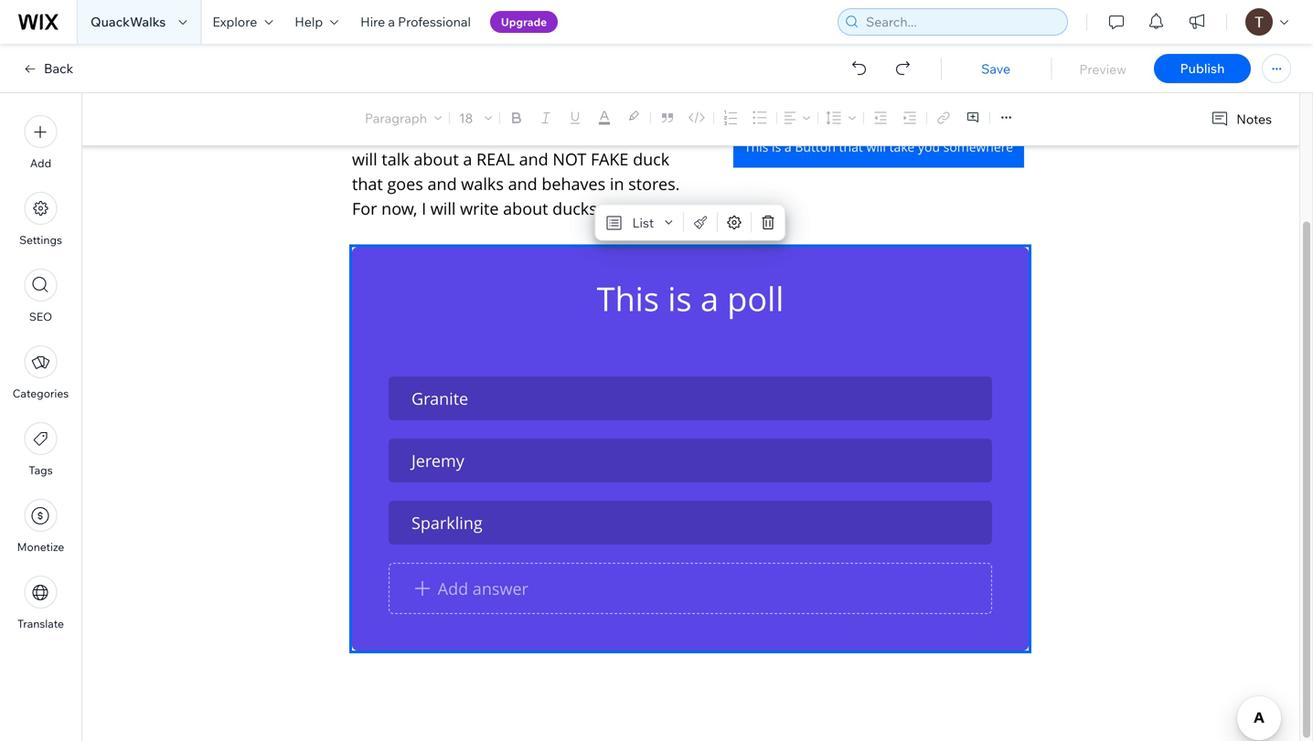 Task type: describe. For each thing, give the bounding box(es) containing it.
this is a button that will take you somewhere button
[[734, 127, 1025, 168]]

Ask your question text field
[[389, 280, 993, 359]]

will inside button
[[867, 139, 887, 156]]

walks
[[461, 173, 504, 195]]

and down real
[[508, 173, 538, 195]]

just
[[404, 124, 432, 145]]

and right goes
[[428, 173, 457, 195]]

answer
[[473, 578, 529, 600]]

a inside the hire a professional "link"
[[388, 14, 395, 30]]

somewhere
[[944, 139, 1014, 156]]

this is just me writing about ducks. later i will talk about a real and not fake duck that goes and walks and behaves in stores. for now, i will write about ducks.
[[352, 124, 684, 220]]

paragraph button
[[361, 105, 446, 131]]

seo button
[[24, 269, 57, 324]]

fake
[[591, 148, 629, 170]]

translate
[[17, 618, 64, 631]]

a inside this is a button that will take you somewhere button
[[785, 139, 792, 156]]

0 horizontal spatial i
[[422, 198, 426, 220]]

take
[[890, 139, 915, 156]]

you
[[918, 139, 941, 156]]

back button
[[22, 60, 73, 77]]

tags
[[29, 464, 53, 478]]

is for a
[[772, 139, 782, 156]]

for
[[352, 198, 377, 220]]

add for add answer
[[438, 578, 469, 600]]

Write an answer text field
[[389, 501, 993, 545]]

explore
[[213, 14, 257, 30]]

1 vertical spatial about
[[414, 148, 459, 170]]

0 horizontal spatial will
[[352, 148, 378, 170]]

0 vertical spatial about
[[522, 124, 567, 145]]

help
[[295, 14, 323, 30]]

translate button
[[17, 576, 64, 631]]

hire a professional link
[[350, 0, 482, 44]]

in
[[610, 173, 624, 195]]

button
[[795, 139, 836, 156]]

monetize
[[17, 541, 64, 554]]

2 vertical spatial about
[[503, 198, 548, 220]]

back
[[44, 60, 73, 76]]

add answer
[[438, 578, 529, 600]]



Task type: locate. For each thing, give the bounding box(es) containing it.
will left take
[[867, 139, 887, 156]]

this
[[352, 124, 383, 145], [745, 139, 769, 156]]

add up settings button
[[30, 156, 51, 170]]

real
[[477, 148, 515, 170]]

1 vertical spatial ducks.
[[553, 198, 602, 220]]

behaves
[[542, 173, 606, 195]]

will
[[867, 139, 887, 156], [352, 148, 378, 170], [431, 198, 456, 220]]

tags button
[[24, 423, 57, 478]]

writing
[[465, 124, 518, 145]]

is left just
[[388, 124, 400, 145]]

write
[[460, 198, 499, 220]]

is inside this is just me writing about ducks. later i will talk about a real and not fake duck that goes and walks and behaves in stores. for now, i will write about ducks.
[[388, 124, 400, 145]]

this up talk
[[352, 124, 383, 145]]

about
[[522, 124, 567, 145], [414, 148, 459, 170], [503, 198, 548, 220]]

not
[[553, 148, 587, 170]]

goes
[[387, 173, 423, 195]]

monetize button
[[17, 500, 64, 554]]

add left answer at the left bottom of page
[[438, 578, 469, 600]]

professional
[[398, 14, 471, 30]]

notes
[[1237, 111, 1273, 127]]

categories button
[[13, 346, 69, 401]]

0 vertical spatial i
[[669, 124, 673, 145]]

about right the write
[[503, 198, 548, 220]]

2 horizontal spatial a
[[785, 139, 792, 156]]

and left not
[[519, 148, 549, 170]]

this for this is just me writing about ducks. later i will talk about a real and not fake duck that goes and walks and behaves in stores. for now, i will write about ducks.
[[352, 124, 383, 145]]

0 vertical spatial that
[[839, 139, 864, 156]]

a left real
[[463, 148, 472, 170]]

later
[[625, 124, 664, 145]]

0 vertical spatial ducks.
[[572, 124, 621, 145]]

Write an answer text field
[[389, 377, 993, 421]]

will left talk
[[352, 148, 378, 170]]

a left "button"
[[785, 139, 792, 156]]

this left "button"
[[745, 139, 769, 156]]

is
[[388, 124, 400, 145], [772, 139, 782, 156]]

menu
[[0, 104, 81, 642]]

list
[[633, 215, 654, 231]]

and
[[519, 148, 549, 170], [428, 173, 457, 195], [508, 173, 538, 195]]

notes button
[[1204, 107, 1278, 132]]

settings
[[19, 233, 62, 247]]

hire
[[361, 14, 385, 30]]

0 horizontal spatial that
[[352, 173, 383, 195]]

will left the write
[[431, 198, 456, 220]]

ducks. up "fake"
[[572, 124, 621, 145]]

1 horizontal spatial i
[[669, 124, 673, 145]]

duck
[[633, 148, 670, 170]]

now,
[[382, 198, 418, 220]]

help button
[[284, 0, 350, 44]]

ducks. down the behaves
[[553, 198, 602, 220]]

add for add
[[30, 156, 51, 170]]

upgrade button
[[490, 11, 558, 33]]

1 horizontal spatial will
[[431, 198, 456, 220]]

that right "button"
[[839, 139, 864, 156]]

add inside menu
[[30, 156, 51, 170]]

is for just
[[388, 124, 400, 145]]

that inside this is just me writing about ducks. later i will talk about a real and not fake duck that goes and walks and behaves in stores. for now, i will write about ducks.
[[352, 173, 383, 195]]

me
[[436, 124, 461, 145]]

paragraph
[[365, 110, 427, 126]]

1 horizontal spatial a
[[463, 148, 472, 170]]

0 horizontal spatial a
[[388, 14, 395, 30]]

list button
[[600, 210, 680, 236]]

1 horizontal spatial this
[[745, 139, 769, 156]]

0 vertical spatial add
[[30, 156, 51, 170]]

that up for
[[352, 173, 383, 195]]

i
[[669, 124, 673, 145], [422, 198, 426, 220]]

0 horizontal spatial this
[[352, 124, 383, 145]]

categories
[[13, 387, 69, 401]]

about up not
[[522, 124, 567, 145]]

2 horizontal spatial will
[[867, 139, 887, 156]]

this inside this is just me writing about ducks. later i will talk about a real and not fake duck that goes and walks and behaves in stores. for now, i will write about ducks.
[[352, 124, 383, 145]]

add answer button
[[389, 563, 993, 615]]

1 horizontal spatial is
[[772, 139, 782, 156]]

publish button
[[1155, 54, 1252, 83]]

1 vertical spatial add
[[438, 578, 469, 600]]

quackwalks
[[91, 14, 166, 30]]

publish
[[1181, 60, 1225, 76]]

a
[[388, 14, 395, 30], [785, 139, 792, 156], [463, 148, 472, 170]]

is left "button"
[[772, 139, 782, 156]]

this inside button
[[745, 139, 769, 156]]

1 horizontal spatial add
[[438, 578, 469, 600]]

settings button
[[19, 192, 62, 247]]

a inside this is just me writing about ducks. later i will talk about a real and not fake duck that goes and walks and behaves in stores. for now, i will write about ducks.
[[463, 148, 472, 170]]

0 horizontal spatial is
[[388, 124, 400, 145]]

stores.
[[629, 173, 680, 195]]

this is a button that will take you somewhere
[[745, 139, 1014, 156]]

Write an answer text field
[[389, 439, 993, 483]]

add button
[[24, 115, 57, 170]]

hire a professional
[[361, 14, 471, 30]]

1 vertical spatial i
[[422, 198, 426, 220]]

1 horizontal spatial that
[[839, 139, 864, 156]]

is inside button
[[772, 139, 782, 156]]

talk
[[382, 148, 410, 170]]

add
[[30, 156, 51, 170], [438, 578, 469, 600]]

1 vertical spatial that
[[352, 173, 383, 195]]

a right hire
[[388, 14, 395, 30]]

about down the "me" on the top of page
[[414, 148, 459, 170]]

this for this is a button that will take you somewhere
[[745, 139, 769, 156]]

upgrade
[[501, 15, 547, 29]]

menu containing add
[[0, 104, 81, 642]]

Search... field
[[861, 9, 1062, 35]]

that
[[839, 139, 864, 156], [352, 173, 383, 195]]

i right now, on the left
[[422, 198, 426, 220]]

seo
[[29, 310, 52, 324]]

i right the later
[[669, 124, 673, 145]]

save
[[982, 61, 1011, 77]]

0 horizontal spatial add
[[30, 156, 51, 170]]

save button
[[960, 61, 1033, 77]]

ducks.
[[572, 124, 621, 145], [553, 198, 602, 220]]

that inside button
[[839, 139, 864, 156]]



Task type: vqa. For each thing, say whether or not it's contained in the screenshot.
the middle thank you for your feedback
no



